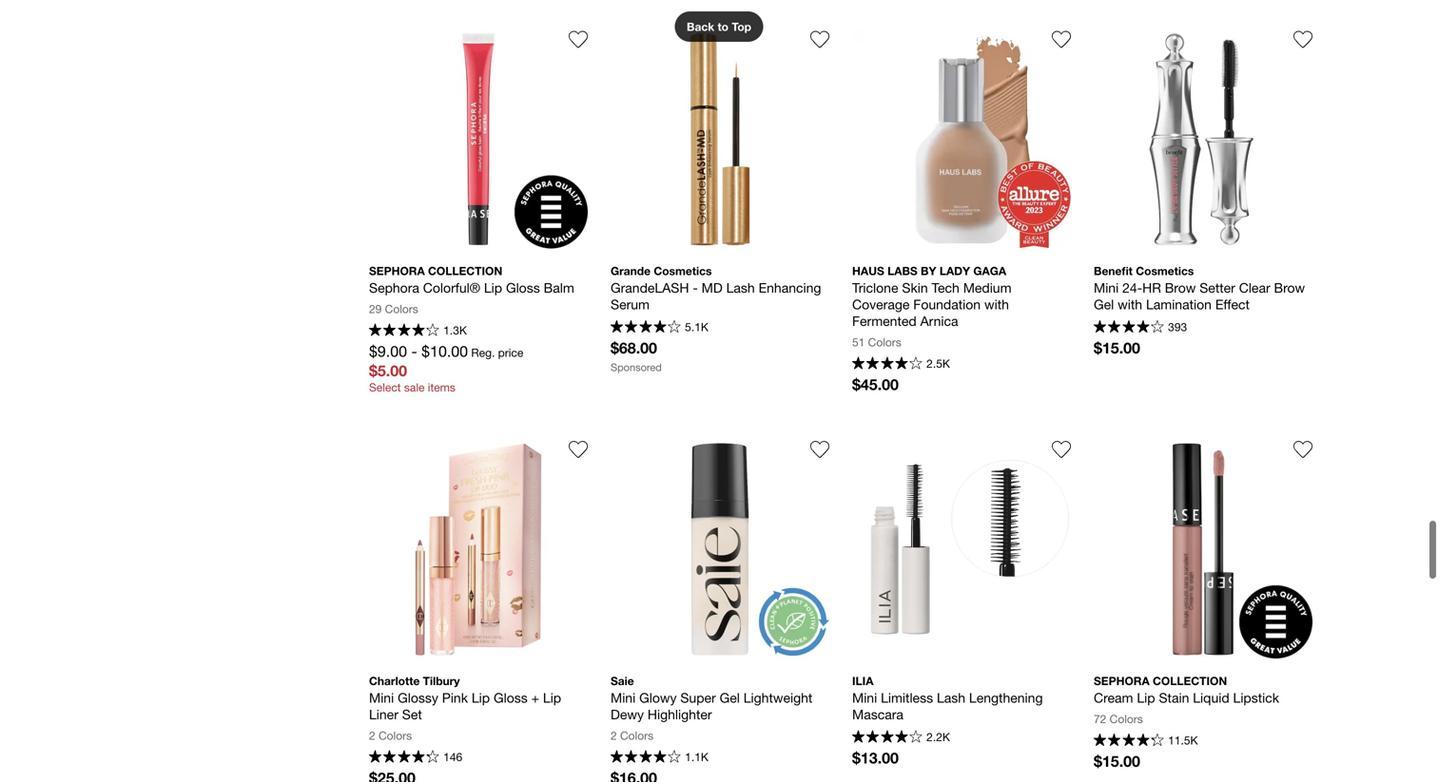 Task type: vqa. For each thing, say whether or not it's contained in the screenshot.
the right Lash
yes



Task type: describe. For each thing, give the bounding box(es) containing it.
fermented
[[852, 313, 917, 329]]

colors inside sephora collection cream lip stain liquid lipstick 72 colors
[[1110, 713, 1143, 726]]

set
[[402, 707, 422, 723]]

$68.00 sponsored
[[611, 339, 662, 374]]

back
[[687, 20, 715, 33]]

sephora collection - sephora colorful® lip gloss balm image
[[369, 30, 588, 249]]

1 $15.00 from the top
[[1094, 339, 1141, 357]]

gloss inside charlotte tilbury mini glossy pink lip gloss + lip liner set 2 colors
[[494, 690, 528, 706]]

5.1k reviews element
[[685, 321, 709, 334]]

sephora collection - cream lip stain liquid lipstick image
[[1094, 440, 1313, 659]]

liquid
[[1193, 690, 1230, 706]]

back to top button
[[675, 11, 763, 42]]

lip right pink
[[472, 690, 490, 706]]

dewy
[[611, 707, 644, 723]]

1.3k
[[443, 324, 467, 337]]

ilia mini limitless lash lengthening mascara
[[852, 675, 1047, 723]]

select
[[369, 381, 401, 394]]

skin
[[902, 280, 928, 296]]

ilia - mini limitless lash lengthening mascara image
[[852, 440, 1071, 659]]

4 stars element for 1.1k
[[611, 751, 681, 766]]

- inside grande cosmetics grandelash - md lash enhancing serum
[[693, 280, 698, 296]]

$10.00
[[422, 343, 468, 360]]

saie
[[611, 675, 634, 688]]

5.1k
[[685, 321, 709, 334]]

2.5k
[[927, 357, 950, 371]]

2 $15.00 from the top
[[1094, 753, 1141, 771]]

sign in to love benefit cosmetics - mini 24-hr brow setter clear brow gel with lamination effect image
[[1294, 30, 1313, 49]]

charlotte
[[369, 675, 420, 688]]

with inside benefit cosmetics mini 24-hr brow setter clear brow gel with lamination effect
[[1118, 297, 1143, 312]]

sign in to love sephora collection - sephora colorful® lip gloss balm image
[[569, 30, 588, 49]]

charlotte tilbury - mini glossy pink lip gloss + lip liner set image
[[369, 440, 588, 659]]

to
[[718, 20, 729, 33]]

2.5k reviews element
[[927, 357, 950, 371]]

cream
[[1094, 690, 1133, 706]]

enhancing
[[759, 280, 821, 296]]

effect
[[1216, 297, 1250, 312]]

foundation
[[914, 297, 981, 312]]

$9.00
[[369, 343, 407, 360]]

1.1k reviews element
[[685, 751, 709, 764]]

benefit cosmetics - mini 24-hr brow setter clear brow gel with lamination effect image
[[1094, 30, 1313, 249]]

balm
[[544, 280, 574, 296]]

4 stars element for 5.1k
[[611, 320, 681, 336]]

serum
[[611, 297, 650, 312]]

glowy
[[639, 690, 677, 706]]

benefit cosmetics mini 24-hr brow setter clear brow gel with lamination effect
[[1094, 264, 1309, 312]]

by
[[921, 264, 937, 278]]

4.5 stars element for glossy
[[369, 751, 439, 766]]

- inside $9.00 - $10.00 reg. price $5.00 select sale items
[[411, 343, 417, 360]]

colors inside haus labs by lady gaga triclone skin tech medium coverage foundation with fermented arnica 51 colors
[[868, 336, 902, 349]]

29
[[369, 302, 382, 316]]

saie mini glowy super gel lightweight dewy highlighter 2 colors
[[611, 675, 816, 743]]

lip inside sephora collection cream lip stain liquid lipstick 72 colors
[[1137, 690, 1155, 706]]

4 stars element for 2.5k
[[852, 357, 922, 372]]

72
[[1094, 713, 1107, 726]]

with inside haus labs by lady gaga triclone skin tech medium coverage foundation with fermented arnica 51 colors
[[985, 297, 1009, 312]]

sponsored
[[611, 361, 662, 374]]

colorful®
[[423, 280, 480, 296]]

saie - mini glowy super gel lightweight dewy highlighter image
[[611, 440, 830, 659]]

sign in to love charlotte tilbury - mini glossy pink lip gloss + lip liner set image
[[569, 440, 588, 459]]

medium
[[963, 280, 1012, 296]]

1 brow from the left
[[1165, 280, 1196, 296]]

cosmetics for md
[[654, 264, 712, 278]]

charlotte tilbury mini glossy pink lip gloss + lip liner set 2 colors
[[369, 675, 565, 743]]

triclone
[[852, 280, 898, 296]]

benefit
[[1094, 264, 1133, 278]]

sign in to love ilia - mini limitless lash lengthening mascara image
[[1052, 440, 1071, 459]]

coverage
[[852, 297, 910, 312]]

clear
[[1239, 280, 1271, 296]]

lip right the +
[[543, 690, 561, 706]]

sign in to love saie - mini glowy super gel lightweight dewy highlighter image
[[811, 440, 830, 459]]

haus labs by lady gaga - triclone skin tech medium coverage foundation with fermented arnica image
[[852, 30, 1071, 249]]

gaga
[[974, 264, 1007, 278]]

colors inside charlotte tilbury mini glossy pink lip gloss + lip liner set 2 colors
[[379, 729, 412, 743]]

sale
[[404, 381, 425, 394]]



Task type: locate. For each thing, give the bounding box(es) containing it.
11.5k
[[1168, 734, 1198, 748]]

labs
[[888, 264, 918, 278]]

4.5 stars element down set at the bottom left
[[369, 751, 439, 766]]

1 horizontal spatial sephora
[[1094, 675, 1150, 688]]

cosmetics for hr
[[1136, 264, 1194, 278]]

colors down cream
[[1110, 713, 1143, 726]]

mini inside benefit cosmetics mini 24-hr brow setter clear brow gel with lamination effect
[[1094, 280, 1119, 296]]

collection
[[428, 264, 503, 278], [1153, 675, 1227, 688]]

1.3k reviews element
[[443, 324, 467, 337]]

lip
[[484, 280, 502, 296], [472, 690, 490, 706], [543, 690, 561, 706], [1137, 690, 1155, 706]]

4.5 stars element down 72
[[1094, 734, 1164, 749]]

mini
[[1094, 280, 1119, 296], [369, 690, 394, 706], [611, 690, 636, 706], [852, 690, 877, 706]]

$5.00
[[369, 362, 407, 380]]

sephora inside sephora collection cream lip stain liquid lipstick 72 colors
[[1094, 675, 1150, 688]]

- right $9.00 on the left of the page
[[411, 343, 417, 360]]

gel inside saie mini glowy super gel lightweight dewy highlighter 2 colors
[[720, 690, 740, 706]]

lip right colorful®
[[484, 280, 502, 296]]

gloss left the +
[[494, 690, 528, 706]]

51
[[852, 336, 865, 349]]

4 stars element up $68.00
[[611, 320, 681, 336]]

sephora collection cream lip stain liquid lipstick 72 colors
[[1094, 675, 1280, 726]]

1 horizontal spatial brow
[[1274, 280, 1305, 296]]

1 vertical spatial lash
[[937, 690, 966, 706]]

tech
[[932, 280, 960, 296]]

$9.00 - $10.00 reg. price $5.00 select sale items
[[369, 343, 524, 394]]

brow
[[1165, 280, 1196, 296], [1274, 280, 1305, 296]]

4 stars element for 2.2k
[[852, 731, 922, 746]]

lightweight
[[744, 690, 813, 706]]

gloss left balm
[[506, 280, 540, 296]]

mini inside saie mini glowy super gel lightweight dewy highlighter 2 colors
[[611, 690, 636, 706]]

4 stars element up $9.00 on the left of the page
[[369, 324, 439, 339]]

+
[[531, 690, 539, 706]]

colors down sephora
[[385, 302, 418, 316]]

1 horizontal spatial lash
[[937, 690, 966, 706]]

1 vertical spatial sephora
[[1094, 675, 1150, 688]]

4.5 stars element
[[1094, 734, 1164, 749], [369, 751, 439, 766]]

with down medium
[[985, 297, 1009, 312]]

brow right clear
[[1274, 280, 1305, 296]]

collection up stain
[[1153, 675, 1227, 688]]

grandelash
[[611, 280, 689, 296]]

0 horizontal spatial collection
[[428, 264, 503, 278]]

4.5 stars element for lip
[[1094, 734, 1164, 749]]

sephora inside sephora collection sephora colorful® lip gloss balm 29 colors
[[369, 264, 425, 278]]

1 horizontal spatial cosmetics
[[1136, 264, 1194, 278]]

2 down dewy
[[611, 729, 617, 743]]

sephora up sephora
[[369, 264, 425, 278]]

gel down benefit at top
[[1094, 297, 1114, 312]]

1 vertical spatial 4.5 stars element
[[369, 751, 439, 766]]

reg.
[[471, 346, 495, 359]]

liner
[[369, 707, 398, 723]]

1 vertical spatial collection
[[1153, 675, 1227, 688]]

sephora for sephora
[[369, 264, 425, 278]]

0 vertical spatial collection
[[428, 264, 503, 278]]

setter
[[1200, 280, 1236, 296]]

sign in to love sephora collection - cream lip stain liquid lipstick image
[[1294, 440, 1313, 459]]

lash
[[726, 280, 755, 296], [937, 690, 966, 706]]

sign in to love haus labs by lady gaga - triclone skin tech medium coverage foundation with fermented arnica image
[[1052, 30, 1071, 49]]

haus labs by lady gaga triclone skin tech medium coverage foundation with fermented arnica 51 colors
[[852, 264, 1015, 349]]

1 vertical spatial gloss
[[494, 690, 528, 706]]

lash right md
[[726, 280, 755, 296]]

0 horizontal spatial with
[[985, 297, 1009, 312]]

2.2k reviews element
[[927, 731, 950, 744]]

gloss inside sephora collection sephora colorful® lip gloss balm 29 colors
[[506, 280, 540, 296]]

1 horizontal spatial with
[[1118, 297, 1143, 312]]

$15.00 down 72
[[1094, 753, 1141, 771]]

$45.00
[[852, 376, 899, 394]]

colors down dewy
[[620, 729, 654, 743]]

gel
[[1094, 297, 1114, 312], [720, 690, 740, 706]]

lamination
[[1146, 297, 1212, 312]]

$13.00
[[852, 749, 899, 768]]

lip inside sephora collection sephora colorful® lip gloss balm 29 colors
[[484, 280, 502, 296]]

1 cosmetics from the left
[[654, 264, 712, 278]]

haus
[[852, 264, 885, 278]]

0 horizontal spatial sephora
[[369, 264, 425, 278]]

2 inside charlotte tilbury mini glossy pink lip gloss + lip liner set 2 colors
[[369, 729, 375, 743]]

- left md
[[693, 280, 698, 296]]

$15.00 down 24-
[[1094, 339, 1141, 357]]

mini up liner
[[369, 690, 394, 706]]

cosmetics up md
[[654, 264, 712, 278]]

collection for lip
[[428, 264, 503, 278]]

gel right super
[[720, 690, 740, 706]]

tilbury
[[423, 675, 460, 688]]

lipstick
[[1233, 690, 1280, 706]]

4 stars element down dewy
[[611, 751, 681, 766]]

colors inside saie mini glowy super gel lightweight dewy highlighter 2 colors
[[620, 729, 654, 743]]

collection for stain
[[1153, 675, 1227, 688]]

11.5k reviews element
[[1168, 734, 1198, 748]]

gloss
[[506, 280, 540, 296], [494, 690, 528, 706]]

lengthening
[[969, 690, 1043, 706]]

collection inside sephora collection sephora colorful® lip gloss balm 29 colors
[[428, 264, 503, 278]]

2 brow from the left
[[1274, 280, 1305, 296]]

1 horizontal spatial gel
[[1094, 297, 1114, 312]]

0 horizontal spatial 4.5 stars element
[[369, 751, 439, 766]]

393
[[1168, 321, 1187, 334]]

0 horizontal spatial cosmetics
[[654, 264, 712, 278]]

2 cosmetics from the left
[[1136, 264, 1194, 278]]

limitless
[[881, 690, 933, 706]]

1 horizontal spatial collection
[[1153, 675, 1227, 688]]

mini down saie
[[611, 690, 636, 706]]

sephora up cream
[[1094, 675, 1150, 688]]

393 reviews element
[[1168, 321, 1187, 334]]

1 horizontal spatial -
[[693, 280, 698, 296]]

0 horizontal spatial gel
[[720, 690, 740, 706]]

0 vertical spatial gloss
[[506, 280, 540, 296]]

lash up the 2.2k at the right bottom of page
[[937, 690, 966, 706]]

ilia
[[852, 675, 874, 688]]

mini down ilia
[[852, 690, 877, 706]]

$68.00
[[611, 339, 657, 357]]

2 2 from the left
[[611, 729, 617, 743]]

sephora
[[369, 264, 425, 278], [1094, 675, 1150, 688]]

arnica
[[920, 313, 958, 329]]

cosmetics up hr
[[1136, 264, 1194, 278]]

collection up colorful®
[[428, 264, 503, 278]]

1.1k
[[685, 751, 709, 764]]

stain
[[1159, 690, 1189, 706]]

sephora for cream
[[1094, 675, 1150, 688]]

mini down benefit at top
[[1094, 280, 1119, 296]]

collection inside sephora collection cream lip stain liquid lipstick 72 colors
[[1153, 675, 1227, 688]]

lash inside grande cosmetics grandelash - md lash enhancing serum
[[726, 280, 755, 296]]

top
[[732, 20, 752, 33]]

cosmetics inside benefit cosmetics mini 24-hr brow setter clear brow gel with lamination effect
[[1136, 264, 1194, 278]]

grande
[[611, 264, 651, 278]]

4 stars element up $45.00
[[852, 357, 922, 372]]

1 2 from the left
[[369, 729, 375, 743]]

with down 24-
[[1118, 297, 1143, 312]]

0 horizontal spatial 2
[[369, 729, 375, 743]]

grande cosmetics - grandelash - md lash enhancing serum image
[[611, 30, 830, 249]]

4 stars element up $13.00
[[852, 731, 922, 746]]

1 vertical spatial -
[[411, 343, 417, 360]]

0 horizontal spatial lash
[[726, 280, 755, 296]]

2 inside saie mini glowy super gel lightweight dewy highlighter 2 colors
[[611, 729, 617, 743]]

0 vertical spatial $15.00
[[1094, 339, 1141, 357]]

2 with from the left
[[1118, 297, 1143, 312]]

0 vertical spatial 4.5 stars element
[[1094, 734, 1164, 749]]

1 vertical spatial gel
[[720, 690, 740, 706]]

hr
[[1143, 280, 1161, 296]]

highlighter
[[648, 707, 712, 723]]

sephora collection sephora colorful® lip gloss balm 29 colors
[[369, 264, 574, 316]]

0 vertical spatial sephora
[[369, 264, 425, 278]]

cosmetics inside grande cosmetics grandelash - md lash enhancing serum
[[654, 264, 712, 278]]

2
[[369, 729, 375, 743], [611, 729, 617, 743]]

0 horizontal spatial -
[[411, 343, 417, 360]]

4 stars element down 24-
[[1094, 320, 1164, 336]]

lash inside ilia mini limitless lash lengthening mascara
[[937, 690, 966, 706]]

146
[[443, 751, 463, 764]]

1 horizontal spatial 2
[[611, 729, 617, 743]]

back to top
[[687, 20, 752, 33]]

1 vertical spatial $15.00
[[1094, 753, 1141, 771]]

4 stars element for 393
[[1094, 320, 1164, 336]]

4 stars element
[[611, 320, 681, 336], [1094, 320, 1164, 336], [369, 324, 439, 339], [852, 357, 922, 372], [852, 731, 922, 746], [611, 751, 681, 766]]

0 vertical spatial -
[[693, 280, 698, 296]]

cosmetics
[[654, 264, 712, 278], [1136, 264, 1194, 278]]

colors down liner
[[379, 729, 412, 743]]

lip left stain
[[1137, 690, 1155, 706]]

4 stars element for 1.3k
[[369, 324, 439, 339]]

colors
[[385, 302, 418, 316], [868, 336, 902, 349], [1110, 713, 1143, 726], [379, 729, 412, 743], [620, 729, 654, 743]]

2 down liner
[[369, 729, 375, 743]]

super
[[681, 690, 716, 706]]

brow up lamination
[[1165, 280, 1196, 296]]

0 vertical spatial lash
[[726, 280, 755, 296]]

mini inside ilia mini limitless lash lengthening mascara
[[852, 690, 877, 706]]

mini inside charlotte tilbury mini glossy pink lip gloss + lip liner set 2 colors
[[369, 690, 394, 706]]

146 reviews element
[[443, 751, 463, 764]]

0 horizontal spatial brow
[[1165, 280, 1196, 296]]

0 vertical spatial gel
[[1094, 297, 1114, 312]]

items
[[428, 381, 456, 394]]

colors down fermented
[[868, 336, 902, 349]]

-
[[693, 280, 698, 296], [411, 343, 417, 360]]

lady
[[940, 264, 970, 278]]

price
[[498, 346, 524, 359]]

mascara
[[852, 707, 904, 723]]

sephora
[[369, 280, 419, 296]]

pink
[[442, 690, 468, 706]]

$15.00
[[1094, 339, 1141, 357], [1094, 753, 1141, 771]]

grande cosmetics grandelash - md lash enhancing serum
[[611, 264, 825, 312]]

md
[[702, 280, 723, 296]]

colors inside sephora collection sephora colorful® lip gloss balm 29 colors
[[385, 302, 418, 316]]

gel inside benefit cosmetics mini 24-hr brow setter clear brow gel with lamination effect
[[1094, 297, 1114, 312]]

2.2k
[[927, 731, 950, 744]]

sign in to love grande cosmetics - grandelash - md lash enhancing serum image
[[811, 30, 830, 49]]

glossy
[[398, 690, 438, 706]]

24-
[[1123, 280, 1143, 296]]

with
[[985, 297, 1009, 312], [1118, 297, 1143, 312]]

1 horizontal spatial 4.5 stars element
[[1094, 734, 1164, 749]]

1 with from the left
[[985, 297, 1009, 312]]



